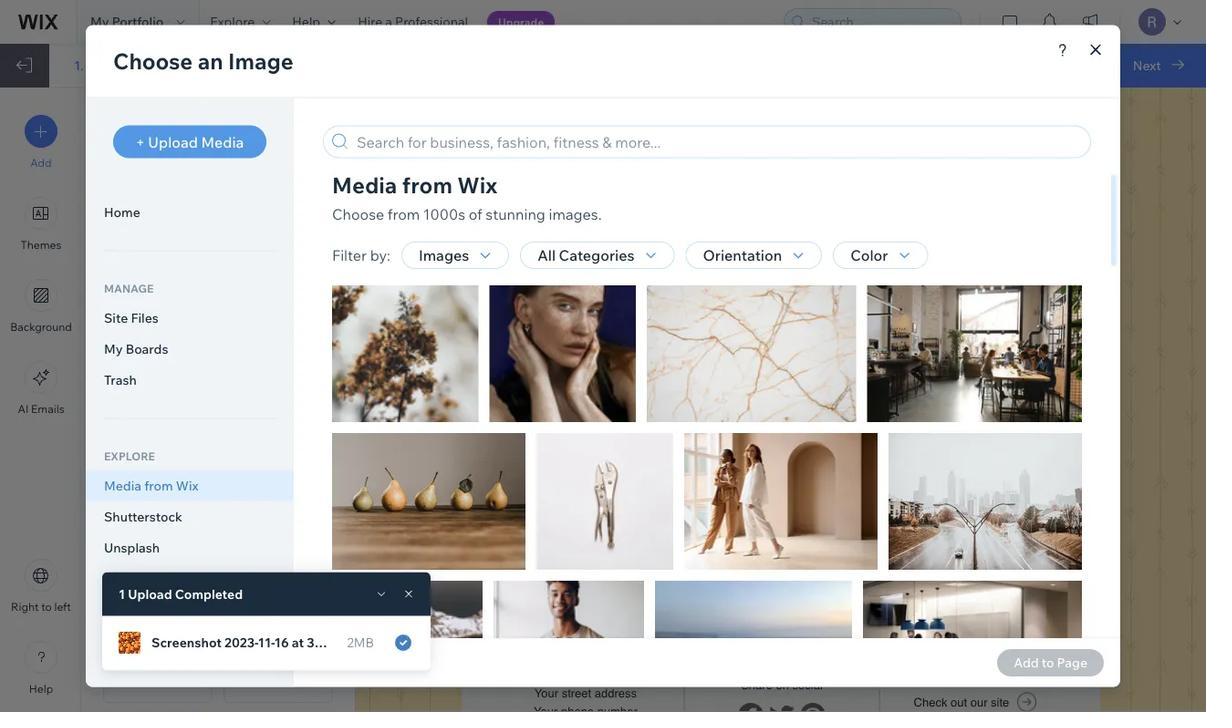 Task type: describe. For each thing, give the bounding box(es) containing it.
1.
[[74, 57, 84, 73]]

share on social
[[741, 679, 823, 692]]

link
[[267, 673, 289, 687]]

recipients
[[216, 57, 279, 73]]

they
[[810, 435, 834, 449]]

themes button
[[21, 197, 62, 252]]

a inside this is a great place to tell your audience how they can reach out and get in touch. use eye- catching images and lively text to encourage people to get clicking.
[[848, 416, 854, 430]]

professional
[[395, 14, 468, 30]]

and up people
[[905, 454, 926, 469]]

check
[[914, 696, 948, 710]]

preview
[[989, 57, 1036, 73]]

is
[[835, 416, 845, 430]]

lively inside this is a great place to tell your audience how they can reach out and get in touch. use eye- catching images and lively text to encourage people to get clicking.
[[929, 454, 959, 469]]

0 vertical spatial a
[[385, 14, 392, 30]]

my
[[90, 14, 109, 30]]

site
[[991, 696, 1010, 710]]

right to left
[[11, 600, 71, 614]]

can
[[837, 435, 857, 449]]

easily
[[538, 129, 577, 145]]

to up colors,
[[713, 89, 726, 105]]

text up look
[[936, 89, 961, 105]]

place
[[889, 416, 918, 430]]

elements inside use lively images and catchy text to tell your story. double click any text box to add your own content, then change the colors, fonts and more to suit the look and feel of your brand. easily drag and drop elements anywhere on this template to change the position of images, text and more.
[[676, 129, 734, 145]]

images inside this is a great place to tell your audience how they can reach out and get in touch. use eye- catching images and lively text to encourage people to get clicking.
[[862, 454, 902, 469]]

preview and test
[[989, 57, 1090, 73]]

people
[[874, 473, 912, 488]]

0 vertical spatial get
[[940, 435, 957, 449]]

add elements
[[103, 111, 200, 130]]

get
[[692, 341, 740, 372]]

your street address link
[[535, 687, 637, 701]]

left
[[54, 600, 71, 614]]

lively inside use lively images and catchy text to tell your story. double click any text box to add your own content, then change the colors, fonts and more to suit the look and feel of your brand. easily drag and drop elements anywhere on this template to change the position of images, text and more.
[[526, 89, 560, 105]]

position
[[1001, 129, 1054, 145]]

touch
[[783, 341, 871, 372]]

0 vertical spatial help
[[292, 14, 320, 30]]

click
[[876, 89, 906, 105]]

share on pinterest image
[[800, 704, 826, 713]]

ai emails
[[18, 402, 64, 416]]

subscribe
[[132, 673, 184, 687]]

eye-
[[1038, 435, 1061, 449]]

hire
[[358, 14, 383, 30]]

to right place
[[921, 416, 933, 430]]

next
[[1133, 57, 1162, 73]]

use inside use lively images and catchy text to tell your story. double click any text box to add your own content, then change the colors, fonts and more to suit the look and feel of your brand. easily drag and drop elements anywhere on this template to change the position of images, text and more.
[[498, 89, 522, 105]]

1 horizontal spatial of
[[1057, 129, 1070, 145]]

html
[[142, 449, 173, 463]]

and down then
[[614, 129, 638, 145]]

more.
[[817, 149, 854, 165]]

Search... field
[[807, 9, 955, 35]]

touch.
[[975, 435, 1010, 449]]

explore
[[210, 14, 255, 30]]

logo
[[145, 561, 171, 575]]

to inside button
[[41, 600, 52, 614]]

background
[[10, 320, 72, 334]]

your street address
[[535, 687, 637, 701]]

to down the touch.
[[987, 454, 998, 469]]

text up colors,
[[685, 89, 709, 105]]

emails
[[31, 402, 64, 416]]

0 horizontal spatial in
[[747, 341, 776, 372]]

story.
[[786, 89, 823, 105]]

and up then
[[612, 89, 637, 105]]

next button
[[1110, 44, 1206, 88]]

clicking.
[[949, 473, 996, 488]]

discover
[[728, 234, 792, 252]]

image
[[262, 224, 295, 238]]

2 horizontal spatial the
[[977, 129, 998, 145]]

feel
[[979, 109, 1002, 125]]

brand.
[[492, 129, 535, 145]]

text inside this is a great place to tell your audience how they can reach out and get in touch. use eye- catching images and lively text to encourage people to get clicking.
[[962, 454, 984, 469]]

share
[[741, 679, 773, 692]]

content,
[[542, 109, 595, 125]]

images,
[[708, 149, 757, 165]]

encourage
[[1001, 454, 1059, 469]]

columns
[[256, 449, 301, 463]]

address
[[595, 687, 637, 701]]

1 vertical spatial on
[[776, 679, 789, 692]]

get in touch
[[692, 341, 871, 372]]

contact us
[[895, 529, 976, 548]]

right to left button
[[11, 559, 71, 614]]

fonts
[[751, 109, 783, 125]]

2. add recipients link
[[175, 57, 279, 73]]

my portfolio
[[90, 14, 164, 30]]

upgrade button
[[487, 11, 555, 33]]

0 horizontal spatial elements
[[136, 111, 200, 130]]

this is a great place to tell your audience how they can reach out and get in touch. use eye- catching images and lively text to encourage people to get clicking.
[[808, 416, 1063, 488]]

use lively images and catchy text to tell your story. double click any text box to add your own content, then change the colors, fonts and more to suit the look and feel of your brand. easily drag and drop elements anywhere on this template to change the position of images, text and more.
[[492, 89, 1073, 165]]

1 vertical spatial get
[[929, 473, 946, 488]]

add for add
[[30, 156, 52, 170]]

contact us link
[[867, 519, 1003, 557]]



Task type: vqa. For each thing, say whether or not it's contained in the screenshot.
the left Help
yes



Task type: locate. For each thing, give the bounding box(es) containing it.
2.
[[175, 57, 185, 73]]

use inside this is a great place to tell your audience how they can reach out and get in touch. use eye- catching images and lively text to encourage people to get clicking.
[[1013, 435, 1035, 449]]

your inside this is a great place to tell your audience how they can reach out and get in touch. use eye- catching images and lively text to encourage people to get clicking.
[[957, 416, 983, 430]]

add down create
[[103, 111, 132, 130]]

a right is
[[848, 416, 854, 430]]

upgrade
[[498, 15, 544, 29]]

add inside button
[[30, 156, 52, 170]]

out left our
[[951, 696, 967, 710]]

1 horizontal spatial help
[[292, 14, 320, 30]]

on
[[803, 129, 820, 145], [776, 679, 789, 692]]

2. add recipients
[[175, 57, 279, 73]]

button
[[140, 337, 175, 350]]

1 horizontal spatial in
[[960, 435, 972, 449]]

1 horizontal spatial use
[[1013, 435, 1035, 449]]

0 horizontal spatial a
[[385, 14, 392, 30]]

images down reach
[[862, 454, 902, 469]]

lively up own
[[526, 89, 560, 105]]

drag
[[581, 129, 610, 145]]

the down any
[[896, 109, 916, 125]]

our
[[971, 696, 988, 710]]

reach
[[860, 435, 891, 449]]

divider
[[260, 337, 297, 350]]

1 horizontal spatial change
[[928, 129, 973, 145]]

0 horizontal spatial tell
[[729, 89, 750, 105]]

change up drop
[[631, 109, 677, 125]]

1 vertical spatial lively
[[929, 454, 959, 469]]

of right feel
[[1006, 109, 1018, 125]]

2 horizontal spatial add
[[188, 57, 213, 73]]

text
[[685, 89, 709, 105], [936, 89, 961, 105], [761, 149, 785, 165], [962, 454, 984, 469]]

own
[[511, 109, 538, 125]]

0 horizontal spatial on
[[776, 679, 789, 692]]

box
[[964, 89, 988, 105]]

images
[[563, 89, 609, 105], [862, 454, 902, 469]]

your
[[753, 89, 783, 105], [1035, 89, 1065, 105], [1022, 109, 1051, 125], [957, 416, 983, 430]]

add for add elements
[[103, 111, 132, 130]]

and down box
[[951, 109, 976, 125]]

0 vertical spatial add
[[188, 57, 213, 73]]

out down place
[[894, 435, 913, 449]]

out inside this is a great place to tell your audience how they can reach out and get in touch. use eye- catching images and lively text to encourage people to get clicking.
[[894, 435, 913, 449]]

great
[[857, 416, 886, 430]]

to left left
[[41, 600, 52, 614]]

1 horizontal spatial elements
[[676, 129, 734, 145]]

share on twitter image
[[769, 704, 795, 713]]

0 horizontal spatial help button
[[25, 642, 57, 696]]

right
[[11, 600, 39, 614]]

1 vertical spatial help
[[29, 683, 53, 696]]

your up the touch.
[[957, 416, 983, 430]]

add button
[[25, 115, 57, 170]]

0 vertical spatial lively
[[526, 89, 560, 105]]

the down feel
[[977, 129, 998, 145]]

add right 2.
[[188, 57, 213, 73]]

catching
[[811, 454, 859, 469]]

in
[[747, 341, 776, 372], [960, 435, 972, 449]]

0 horizontal spatial out
[[894, 435, 913, 449]]

help left the hire
[[292, 14, 320, 30]]

1 vertical spatial a
[[848, 416, 854, 430]]

elements down 2.
[[136, 111, 200, 130]]

1 vertical spatial help button
[[25, 642, 57, 696]]

1 vertical spatial images
[[862, 454, 902, 469]]

help button left the hire
[[281, 0, 347, 44]]

1 horizontal spatial the
[[896, 109, 916, 125]]

lively
[[526, 89, 560, 105], [929, 454, 959, 469]]

test
[[1065, 57, 1090, 73]]

contact
[[895, 529, 951, 548]]

in inside this is a great place to tell your audience how they can reach out and get in touch. use eye- catching images and lively text to encourage people to get clicking.
[[960, 435, 972, 449]]

and down story.
[[787, 109, 811, 125]]

use
[[498, 89, 522, 105], [1013, 435, 1035, 449]]

to right people
[[915, 473, 926, 488]]

suit
[[868, 109, 892, 125]]

1 vertical spatial in
[[960, 435, 972, 449]]

tell right place
[[936, 416, 954, 430]]

your up position
[[1022, 109, 1051, 125]]

2 vertical spatial add
[[30, 156, 52, 170]]

images inside use lively images and catchy text to tell your story. double click any text box to add your own content, then change the colors, fonts and more to suit the look and feel of your brand. easily drag and drop elements anywhere on this template to change the position of images, text and more.
[[563, 89, 609, 105]]

this
[[823, 129, 847, 145]]

template
[[851, 129, 908, 145]]

how
[[1039, 416, 1063, 430]]

0 vertical spatial on
[[803, 129, 820, 145]]

0 vertical spatial images
[[563, 89, 609, 105]]

any
[[909, 89, 933, 105]]

discover more
[[728, 234, 834, 252]]

1 vertical spatial tell
[[936, 416, 954, 430]]

1 horizontal spatial help button
[[281, 0, 347, 44]]

0 vertical spatial use
[[498, 89, 522, 105]]

of
[[1006, 109, 1018, 125], [1057, 129, 1070, 145]]

video
[[263, 561, 294, 575]]

help down the right to left
[[29, 683, 53, 696]]

create
[[86, 57, 127, 73]]

0 horizontal spatial use
[[498, 89, 522, 105]]

in right get
[[747, 341, 776, 372]]

0 vertical spatial of
[[1006, 109, 1018, 125]]

1 horizontal spatial a
[[848, 416, 854, 430]]

more
[[797, 234, 834, 252]]

share on facebook image
[[738, 704, 764, 713]]

0 vertical spatial change
[[631, 109, 677, 125]]

then
[[598, 109, 627, 125]]

get left clicking.
[[929, 473, 946, 488]]

0 horizontal spatial images
[[563, 89, 609, 105]]

help button down the right to left
[[25, 642, 57, 696]]

text up clicking.
[[962, 454, 984, 469]]

more
[[815, 109, 848, 125]]

0 vertical spatial in
[[747, 341, 776, 372]]

check out our site link
[[914, 692, 1038, 713]]

1. create
[[74, 57, 127, 73]]

0 horizontal spatial of
[[1006, 109, 1018, 125]]

of right position
[[1057, 129, 1070, 145]]

1 vertical spatial out
[[951, 696, 967, 710]]

change
[[631, 109, 677, 125], [928, 129, 973, 145]]

us
[[956, 529, 976, 548]]

0 horizontal spatial help
[[29, 683, 53, 696]]

change down look
[[928, 129, 973, 145]]

the left colors,
[[680, 109, 701, 125]]

tell inside this is a great place to tell your audience how they can reach out and get in touch. use eye- catching images and lively text to encourage people to get clicking.
[[936, 416, 954, 430]]

and left the more.
[[789, 149, 813, 165]]

double
[[826, 89, 873, 105]]

out
[[894, 435, 913, 449], [951, 696, 967, 710]]

audience
[[986, 416, 1036, 430]]

background button
[[10, 279, 72, 334]]

in left the touch.
[[960, 435, 972, 449]]

and
[[1039, 57, 1062, 73], [612, 89, 637, 105], [787, 109, 811, 125], [951, 109, 976, 125], [614, 129, 638, 145], [789, 149, 813, 165], [916, 435, 937, 449], [905, 454, 926, 469]]

your right add
[[1035, 89, 1065, 105]]

the
[[680, 109, 701, 125], [896, 109, 916, 125], [977, 129, 998, 145]]

hire a professional link
[[347, 0, 479, 44]]

1 horizontal spatial on
[[803, 129, 820, 145]]

get left the touch.
[[940, 435, 957, 449]]

tell inside use lively images and catchy text to tell your story. double click any text box to add your own content, then change the colors, fonts and more to suit the look and feel of your brand. easily drag and drop elements anywhere on this template to change the position of images, text and more.
[[729, 89, 750, 105]]

0 horizontal spatial lively
[[526, 89, 560, 105]]

a right the hire
[[385, 14, 392, 30]]

text down anywhere
[[761, 149, 785, 165]]

on inside use lively images and catchy text to tell your story. double click any text box to add your own content, then change the colors, fonts and more to suit the look and feel of your brand. easily drag and drop elements anywhere on this template to change the position of images, text and more.
[[803, 129, 820, 145]]

colors,
[[704, 109, 747, 125]]

drop
[[641, 129, 672, 145]]

this
[[808, 416, 832, 430]]

add
[[1007, 89, 1032, 105]]

lively up clicking.
[[929, 454, 959, 469]]

add up themes button
[[30, 156, 52, 170]]

1 vertical spatial change
[[928, 129, 973, 145]]

use up own
[[498, 89, 522, 105]]

to down double
[[852, 109, 865, 125]]

street
[[562, 687, 592, 701]]

1 horizontal spatial tell
[[936, 416, 954, 430]]

1 horizontal spatial add
[[103, 111, 132, 130]]

to
[[713, 89, 726, 105], [991, 89, 1004, 105], [852, 109, 865, 125], [911, 129, 924, 145], [921, 416, 933, 430], [987, 454, 998, 469], [915, 473, 926, 488], [41, 600, 52, 614]]

portfolio
[[112, 14, 164, 30]]

1 horizontal spatial lively
[[929, 454, 959, 469]]

0 horizontal spatial add
[[30, 156, 52, 170]]

help button
[[281, 0, 347, 44], [25, 642, 57, 696]]

look
[[920, 109, 948, 125]]

0 vertical spatial help button
[[281, 0, 347, 44]]

on up share on twitter "icon"
[[776, 679, 789, 692]]

check out our site
[[914, 696, 1010, 710]]

1 vertical spatial add
[[103, 111, 132, 130]]

on left this in the right top of the page
[[803, 129, 820, 145]]

1 vertical spatial of
[[1057, 129, 1070, 145]]

help
[[292, 14, 320, 30], [29, 683, 53, 696]]

elements down colors,
[[676, 129, 734, 145]]

images up content,
[[563, 89, 609, 105]]

out inside 'link'
[[951, 696, 967, 710]]

and left the test
[[1039, 57, 1062, 73]]

hire a professional
[[358, 14, 468, 30]]

your up fonts
[[753, 89, 783, 105]]

1 horizontal spatial images
[[862, 454, 902, 469]]

use up encourage
[[1013, 435, 1035, 449]]

0 vertical spatial tell
[[729, 89, 750, 105]]

0 horizontal spatial the
[[680, 109, 701, 125]]

themes
[[21, 238, 62, 252]]

to up feel
[[991, 89, 1004, 105]]

tell up colors,
[[729, 89, 750, 105]]

0 horizontal spatial change
[[631, 109, 677, 125]]

discover more link
[[701, 224, 861, 262]]

and down place
[[916, 435, 937, 449]]

ai
[[18, 402, 29, 416]]

1. create link
[[74, 57, 127, 73]]

to down look
[[911, 129, 924, 145]]

get
[[940, 435, 957, 449], [929, 473, 946, 488]]

1 horizontal spatial out
[[951, 696, 967, 710]]

1 vertical spatial use
[[1013, 435, 1035, 449]]

0 vertical spatial out
[[894, 435, 913, 449]]

social
[[793, 679, 823, 692]]



